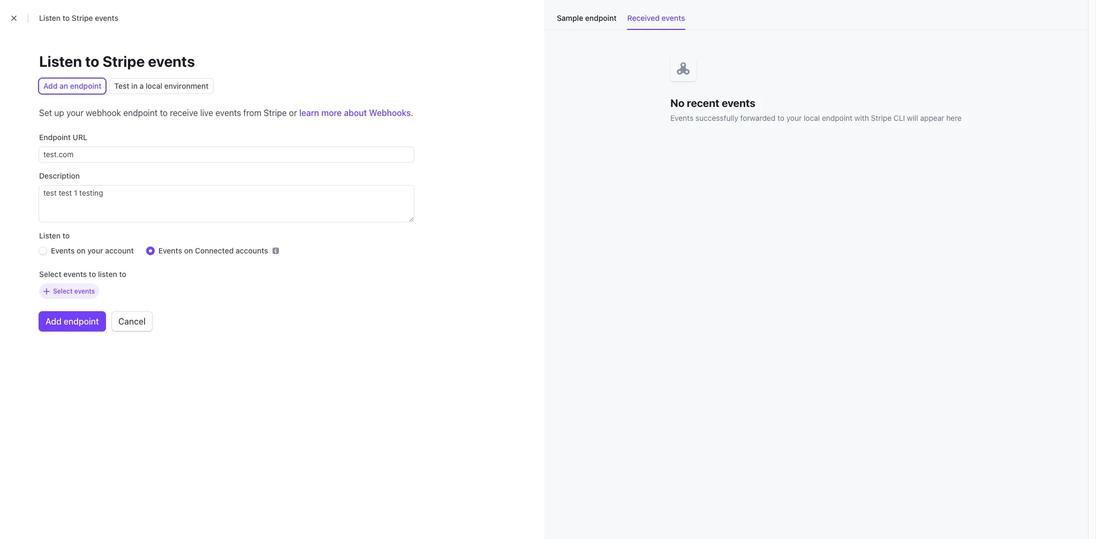 Task type: describe. For each thing, give the bounding box(es) containing it.
add endpoint button
[[39, 312, 105, 332]]

receive
[[170, 108, 198, 118]]

learn more about webhooks link
[[299, 108, 411, 118]]

with
[[855, 114, 869, 123]]

received events button
[[628, 11, 692, 30]]

select for select events
[[53, 288, 73, 296]]

from
[[243, 108, 262, 118]]

stripe inside "no recent events events successfully forwarded to your local endpoint with stripe cli will appear here"
[[871, 114, 892, 123]]

1 listen to stripe events from the top
[[39, 13, 118, 22]]

recent
[[687, 97, 720, 109]]

add for add an endpoint
[[43, 81, 58, 91]]

tab list containing sample endpoint
[[557, 11, 696, 30]]

webhook
[[86, 108, 121, 118]]

webhooks
[[369, 108, 411, 118]]

select events to listen to
[[39, 270, 126, 279]]

endpoint right an
[[70, 81, 101, 91]]

local inside "no recent events events successfully forwarded to your local endpoint with stripe cli will appear here"
[[804, 114, 820, 123]]

events on your account
[[51, 246, 134, 256]]

no
[[671, 97, 685, 109]]

https:// text field
[[39, 147, 414, 162]]

select events button
[[39, 284, 99, 300]]

url
[[73, 133, 87, 142]]

live
[[200, 108, 213, 118]]

description
[[39, 171, 80, 181]]

to inside "no recent events events successfully forwarded to your local endpoint with stripe cli will appear here"
[[778, 114, 785, 123]]

events inside "no recent events events successfully forwarded to your local endpoint with stripe cli will appear here"
[[722, 97, 756, 109]]

endpoint inside "no recent events events successfully forwarded to your local endpoint with stripe cli will appear here"
[[822, 114, 853, 123]]

your for account
[[87, 246, 103, 256]]

listen to
[[39, 231, 70, 241]]

endpoint url
[[39, 133, 87, 142]]

endpoint
[[39, 133, 71, 142]]

account
[[105, 246, 134, 256]]

appear
[[921, 114, 945, 123]]

events inside "no recent events events successfully forwarded to your local endpoint with stripe cli will appear here"
[[671, 114, 694, 123]]

events for events on your account
[[51, 246, 75, 256]]

connected
[[195, 246, 234, 256]]

add for add endpoint
[[46, 317, 62, 327]]

here
[[947, 114, 962, 123]]

.
[[411, 108, 413, 118]]

test in a local environment
[[114, 81, 209, 91]]

an
[[60, 81, 68, 91]]

your inside "no recent events events successfully forwarded to your local endpoint with stripe cli will appear here"
[[787, 114, 802, 123]]

endpoint inside tab list
[[585, 13, 617, 22]]



Task type: locate. For each thing, give the bounding box(es) containing it.
select events
[[53, 288, 95, 296]]

0 horizontal spatial on
[[77, 246, 85, 256]]

events
[[95, 13, 118, 22], [662, 13, 685, 22], [148, 52, 195, 70], [722, 97, 756, 109], [216, 108, 241, 118], [63, 270, 87, 279], [74, 288, 95, 296]]

events inside tab list
[[662, 13, 685, 22]]

on left connected
[[184, 246, 193, 256]]

listen to stripe events
[[39, 13, 118, 22], [39, 52, 195, 70]]

1 horizontal spatial your
[[87, 246, 103, 256]]

up
[[54, 108, 64, 118]]

1 horizontal spatial local
[[804, 114, 820, 123]]

events left connected
[[158, 246, 182, 256]]

sample endpoint button
[[557, 11, 623, 30]]

cancel link
[[112, 312, 152, 332]]

add down select events button
[[46, 317, 62, 327]]

select
[[39, 270, 61, 279], [53, 288, 73, 296]]

listen
[[98, 270, 117, 279]]

sample endpoint
[[557, 13, 617, 22]]

1 listen from the top
[[39, 13, 61, 22]]

a
[[140, 81, 144, 91]]

local right "a"
[[146, 81, 162, 91]]

select inside button
[[53, 288, 73, 296]]

no recent events events successfully forwarded to your local endpoint with stripe cli will appear here
[[671, 97, 962, 123]]

local
[[146, 81, 162, 91], [804, 114, 820, 123]]

on for your
[[77, 246, 85, 256]]

0 vertical spatial local
[[146, 81, 162, 91]]

add
[[43, 81, 58, 91], [46, 317, 62, 327]]

add inside button
[[46, 317, 62, 327]]

your right 'forwarded' on the top right
[[787, 114, 802, 123]]

your left account
[[87, 246, 103, 256]]

set up your webhook endpoint to receive live events from stripe or learn more about webhooks .
[[39, 108, 413, 118]]

endpoint
[[585, 13, 617, 22], [70, 81, 101, 91], [123, 108, 158, 118], [822, 114, 853, 123], [64, 317, 99, 327]]

1 vertical spatial listen
[[39, 52, 82, 70]]

received events
[[628, 13, 685, 22]]

2 listen to stripe events from the top
[[39, 52, 195, 70]]

0 horizontal spatial your
[[66, 108, 84, 118]]

1 vertical spatial local
[[804, 114, 820, 123]]

your right up
[[66, 108, 84, 118]]

about
[[344, 108, 367, 118]]

on
[[77, 246, 85, 256], [184, 246, 193, 256]]

1 horizontal spatial on
[[184, 246, 193, 256]]

select for select events to listen to
[[39, 270, 61, 279]]

2 horizontal spatial events
[[671, 114, 694, 123]]

0 vertical spatial select
[[39, 270, 61, 279]]

stripe
[[72, 13, 93, 22], [103, 52, 145, 70], [264, 108, 287, 118], [871, 114, 892, 123]]

in
[[131, 81, 138, 91]]

set
[[39, 108, 52, 118]]

events for events on connected accounts
[[158, 246, 182, 256]]

will
[[907, 114, 919, 123]]

events down no on the top right of page
[[671, 114, 694, 123]]

events down listen to
[[51, 246, 75, 256]]

2 vertical spatial listen
[[39, 231, 61, 241]]

environment
[[164, 81, 209, 91]]

0 horizontal spatial events
[[51, 246, 75, 256]]

sample
[[557, 13, 583, 22]]

to
[[63, 13, 70, 22], [85, 52, 99, 70], [160, 108, 168, 118], [778, 114, 785, 123], [63, 231, 70, 241], [89, 270, 96, 279], [119, 270, 126, 279]]

received
[[628, 13, 660, 22]]

endpoint right sample
[[585, 13, 617, 22]]

tab list
[[557, 11, 696, 30]]

cli
[[894, 114, 905, 123]]

events
[[671, 114, 694, 123], [51, 246, 75, 256], [158, 246, 182, 256]]

endpoint down "a"
[[123, 108, 158, 118]]

accounts
[[236, 246, 268, 256]]

select up select events button
[[39, 270, 61, 279]]

listen for add an endpoint
[[39, 52, 82, 70]]

select down select events to listen to
[[53, 288, 73, 296]]

successfully
[[696, 114, 739, 123]]

add an endpoint
[[43, 81, 101, 91]]

add endpoint
[[46, 317, 99, 327]]

events on connected accounts
[[158, 246, 268, 256]]

forwarded
[[741, 114, 776, 123]]

0 horizontal spatial local
[[146, 81, 162, 91]]

more
[[321, 108, 342, 118]]

2 on from the left
[[184, 246, 193, 256]]

0 vertical spatial add
[[43, 81, 58, 91]]

on for connected
[[184, 246, 193, 256]]

test
[[114, 81, 129, 91]]

local left with
[[804, 114, 820, 123]]

learn
[[299, 108, 319, 118]]

1 vertical spatial listen to stripe events
[[39, 52, 195, 70]]

3 listen from the top
[[39, 231, 61, 241]]

1 on from the left
[[77, 246, 85, 256]]

1 horizontal spatial events
[[158, 246, 182, 256]]

An optional description of what this webhook endpoint is used for... text field
[[39, 186, 414, 222]]

1 vertical spatial add
[[46, 317, 62, 327]]

0 vertical spatial listen to stripe events
[[39, 13, 118, 22]]

cancel
[[118, 317, 146, 327]]

your
[[66, 108, 84, 118], [787, 114, 802, 123], [87, 246, 103, 256]]

or
[[289, 108, 297, 118]]

2 listen from the top
[[39, 52, 82, 70]]

0 vertical spatial listen
[[39, 13, 61, 22]]

on up select events to listen to
[[77, 246, 85, 256]]

endpoint left with
[[822, 114, 853, 123]]

2 horizontal spatial your
[[787, 114, 802, 123]]

your for webhook
[[66, 108, 84, 118]]

listen for events on your account
[[39, 231, 61, 241]]

1 vertical spatial select
[[53, 288, 73, 296]]

endpoint down select events
[[64, 317, 99, 327]]

add left an
[[43, 81, 58, 91]]

listen
[[39, 13, 61, 22], [39, 52, 82, 70], [39, 231, 61, 241]]



Task type: vqa. For each thing, say whether or not it's contained in the screenshot.
Add to the top
yes



